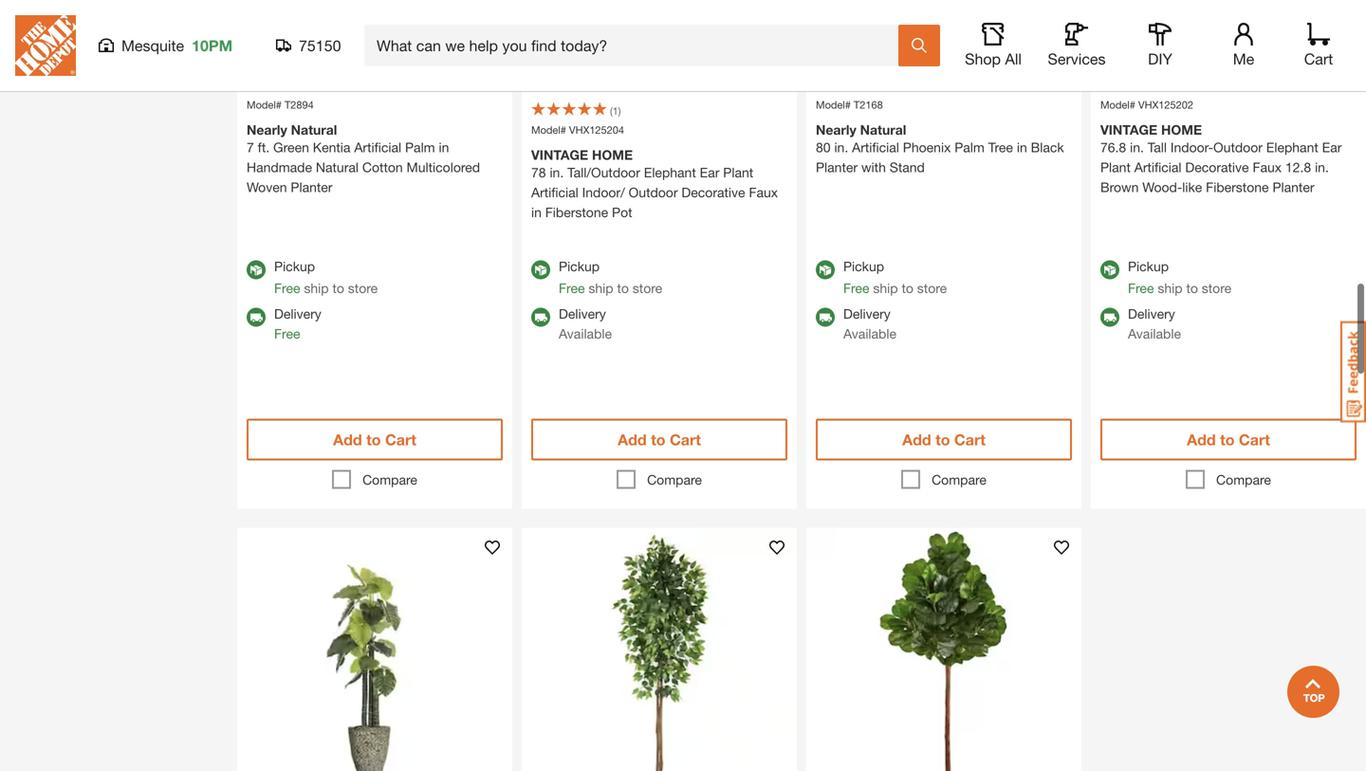 Task type: vqa. For each thing, say whether or not it's contained in the screenshot.
t2168
yes



Task type: describe. For each thing, give the bounding box(es) containing it.
nearly for in.
[[816, 106, 857, 121]]

mesquite 10pm
[[121, 37, 233, 55]]

artificial inside 'vintage home 76.8 in. tall indoor-outdoor elephant ear plant artificial decorative faux 12.8 in. brown wood-like fiberstone planter'
[[1135, 143, 1182, 159]]

available for pickup image for 80 in. artificial phoenix palm tree in black planter with stand
[[816, 244, 835, 263]]

indoor-
[[1171, 123, 1214, 139]]

10pm
[[192, 37, 233, 55]]

78 in. green artificial fiddle leaf tree image
[[807, 512, 1082, 772]]

vhx125204
[[569, 108, 625, 120]]

231
[[1112, 32, 1150, 59]]

phoenix
[[903, 123, 951, 139]]

$ for 191
[[285, 37, 291, 51]]

plant inside vintage home 78 in. tall/outdoor elephant ear plant artificial indoor/ outdoor decorative faux in fiberstone pot
[[723, 149, 754, 164]]

cotton
[[362, 143, 403, 159]]

available shipping image for available
[[531, 292, 550, 311]]

$ for 205
[[536, 36, 543, 49]]

vhx125202
[[1139, 83, 1194, 95]]

natural for artificial
[[861, 106, 907, 121]]

in inside vintage home 78 in. tall/outdoor elephant ear plant artificial indoor/ outdoor decorative faux in fiberstone pot
[[531, 188, 542, 204]]

artificial inside nearly natural 7 ft. green kentia artificial palm in handmade natural cotton multicolored woven planter
[[354, 123, 402, 139]]

home for tall/outdoor
[[592, 131, 633, 147]]

2 store from the left
[[633, 264, 663, 280]]

ship for 80 in. artificial phoenix palm tree in black planter with stand
[[874, 264, 898, 280]]

model# for vintage home 76.8 in. tall indoor-outdoor elephant ear plant artificial decorative faux 12.8 in. brown wood-like fiberstone planter
[[1101, 83, 1136, 95]]

( 1 )
[[610, 89, 621, 101]]

08
[[329, 37, 342, 51]]

( inside 238 85 save $ 47 . 77 ( 20 %)
[[407, 46, 410, 58]]

model# vhx125204
[[531, 108, 625, 120]]

1 horizontal spatial (
[[610, 89, 613, 101]]

85.5 in. tall indoor-outdoor elephant ear plant artificial indoor/ outdoor decorative faux in fiberstone pot image
[[237, 512, 513, 772]]

woven
[[247, 163, 287, 179]]

delivery free
[[274, 290, 322, 326]]

72
[[581, 36, 593, 49]]

free ship to store for nearly natural 7 ft. green kentia artificial palm in handmade natural cotton multicolored woven planter
[[274, 264, 378, 280]]

205
[[543, 32, 581, 59]]

delivery for 76.8 in. tall indoor-outdoor elephant ear plant artificial decorative faux 12.8 in. brown wood-like fiberstone planter
[[1128, 290, 1176, 306]]

85
[[373, 30, 384, 43]]

/set inside 231 02 /set
[[1167, 45, 1185, 57]]

diy
[[1149, 50, 1173, 68]]

add to cart for fourth add to cart button
[[1187, 415, 1271, 433]]

planter inside nearly natural 7 ft. green kentia artificial palm in handmade natural cotton multicolored woven planter
[[291, 163, 333, 179]]

free ship to store for vintage home 76.8 in. tall indoor-outdoor elephant ear plant artificial decorative faux 12.8 in. brown wood-like fiberstone planter
[[1128, 264, 1232, 280]]

in. for 78 in. tall/outdoor elephant ear plant artificial indoor/ outdoor decorative faux in fiberstone pot
[[550, 149, 564, 164]]

75150 button
[[276, 36, 342, 55]]

47
[[378, 46, 390, 58]]

4 add to cart button from the left
[[1101, 403, 1357, 445]]

elephant inside vintage home 78 in. tall/outdoor elephant ear plant artificial indoor/ outdoor decorative faux in fiberstone pot
[[644, 149, 696, 164]]

available shipping image for 80 in. artificial phoenix palm tree in black planter with stand
[[816, 292, 835, 311]]

/set inside the $ 205 72 /set
[[598, 45, 616, 57]]

me button
[[1214, 23, 1275, 68]]

brown
[[1101, 163, 1139, 179]]

planter inside 'vintage home 76.8 in. tall indoor-outdoor elephant ear plant artificial decorative faux 12.8 in. brown wood-like fiberstone planter'
[[1273, 163, 1315, 179]]

compare for first add to cart button from the left
[[363, 456, 418, 472]]

model# for nearly natural 7 ft. green kentia artificial palm in handmade natural cotton multicolored woven planter
[[247, 83, 282, 95]]

in for tree
[[1017, 123, 1028, 139]]

multicolored
[[407, 143, 480, 159]]

store for 80 in. artificial phoenix palm tree in black planter with stand
[[918, 264, 947, 280]]

1
[[613, 89, 619, 101]]

save
[[346, 46, 370, 58]]

all
[[1006, 50, 1022, 68]]

ear inside vintage home 78 in. tall/outdoor elephant ear plant artificial indoor/ outdoor decorative faux in fiberstone pot
[[700, 149, 720, 164]]

model# t2168
[[816, 83, 883, 95]]

238 85 save $ 47 . 77 ( 20 %)
[[346, 30, 435, 58]]

kentia
[[313, 123, 351, 139]]

faux for plant
[[749, 168, 778, 184]]

the home depot logo image
[[15, 15, 76, 76]]

vintage for 76.8
[[1101, 106, 1158, 121]]

vintage home 76.8 in. tall indoor-outdoor elephant ear plant artificial decorative faux 12.8 in. brown wood-like fiberstone planter
[[1101, 106, 1342, 179]]

191
[[291, 34, 329, 61]]

75150
[[299, 37, 341, 55]]

home for tall
[[1162, 106, 1203, 121]]

$ inside 238 85 save $ 47 . 77 ( 20 %)
[[373, 46, 378, 58]]

store for 7 ft. green kentia artificial palm in handmade natural cotton multicolored woven planter
[[348, 264, 378, 280]]

%)
[[422, 46, 435, 58]]

with
[[862, 143, 886, 159]]

model# for nearly natural 80 in. artificial phoenix palm tree in black planter with stand
[[816, 83, 851, 95]]

7
[[247, 123, 254, 139]]

$ 205 72 /set
[[536, 32, 616, 59]]

ft.
[[258, 123, 270, 139]]

pot
[[612, 188, 633, 204]]

artificial inside nearly natural 80 in. artificial phoenix palm tree in black planter with stand
[[852, 123, 900, 139]]

available for pickup image
[[1101, 244, 1120, 263]]

in. for 76.8 in. tall indoor-outdoor elephant ear plant artificial decorative faux 12.8 in. brown wood-like fiberstone planter
[[1131, 123, 1145, 139]]

planter inside nearly natural 80 in. artificial phoenix palm tree in black planter with stand
[[816, 143, 858, 159]]

me
[[1234, 50, 1255, 68]]

model# up 78
[[531, 108, 567, 120]]



Task type: locate. For each thing, give the bounding box(es) containing it.
like
[[1183, 163, 1203, 179]]

1 vertical spatial elephant
[[644, 149, 696, 164]]

delivery available for $
[[559, 290, 612, 326]]

0 horizontal spatial decorative
[[682, 168, 746, 184]]

0 horizontal spatial faux
[[749, 168, 778, 184]]

fiberstone inside vintage home 78 in. tall/outdoor elephant ear plant artificial indoor/ outdoor decorative faux in fiberstone pot
[[546, 188, 609, 204]]

in inside nearly natural 80 in. artificial phoenix palm tree in black planter with stand
[[1017, 123, 1028, 139]]

planter
[[816, 143, 858, 159], [291, 163, 333, 179], [1273, 163, 1315, 179]]

free for 80 in. artificial phoenix palm tree in black planter with stand
[[844, 264, 870, 280]]

1 available from the left
[[559, 310, 612, 326]]

231 02 /set
[[1112, 32, 1185, 59]]

shop all
[[965, 50, 1022, 68]]

0 horizontal spatial vintage
[[531, 131, 589, 147]]

( left the )
[[610, 89, 613, 101]]

3 available for pickup image from the left
[[816, 244, 835, 263]]

2 available shipping image from the left
[[531, 292, 550, 311]]

in for palm
[[439, 123, 449, 139]]

/set right 02
[[1167, 45, 1185, 57]]

tall
[[1148, 123, 1167, 139]]

What can we help you find today? search field
[[377, 26, 898, 65]]

0 horizontal spatial /set
[[598, 45, 616, 57]]

nearly up ft.
[[247, 106, 287, 121]]

in right tree
[[1017, 123, 1028, 139]]

shop
[[965, 50, 1001, 68]]

1 horizontal spatial /set
[[1167, 45, 1185, 57]]

12.8
[[1286, 143, 1312, 159]]

0 vertical spatial decorative
[[1186, 143, 1250, 159]]

$
[[536, 36, 543, 49], [285, 37, 291, 51], [373, 46, 378, 58]]

2 available shipping image from the left
[[1101, 292, 1120, 311]]

nearly
[[247, 106, 287, 121], [816, 106, 857, 121]]

2 ship from the left
[[589, 264, 614, 280]]

free ship to store for nearly natural 80 in. artificial phoenix palm tree in black planter with stand
[[844, 264, 947, 280]]

1 store from the left
[[348, 264, 378, 280]]

cart
[[1305, 50, 1334, 68], [385, 415, 417, 433], [670, 415, 701, 433], [955, 415, 986, 433], [1239, 415, 1271, 433]]

0 horizontal spatial available shipping image
[[816, 292, 835, 311]]

tall/outdoor
[[568, 149, 641, 164]]

80
[[816, 123, 831, 139]]

outdoor up pot
[[629, 168, 678, 184]]

0 horizontal spatial (
[[407, 46, 410, 58]]

home inside vintage home 78 in. tall/outdoor elephant ear plant artificial indoor/ outdoor decorative faux in fiberstone pot
[[592, 131, 633, 147]]

in. right 80
[[835, 123, 849, 139]]

.
[[390, 46, 393, 58]]

(
[[407, 46, 410, 58], [610, 89, 613, 101]]

artificial inside vintage home 78 in. tall/outdoor elephant ear plant artificial indoor/ outdoor decorative faux in fiberstone pot
[[531, 168, 579, 184]]

2 delivery available from the left
[[844, 290, 897, 326]]

2 add from the left
[[618, 415, 647, 433]]

compare
[[363, 456, 418, 472], [647, 456, 702, 472], [932, 456, 987, 472], [1217, 456, 1272, 472]]

1 vertical spatial faux
[[749, 168, 778, 184]]

02
[[1150, 36, 1163, 49]]

natural down kentia
[[316, 143, 359, 159]]

artificial down 'tall'
[[1135, 143, 1182, 159]]

$ left 75150
[[285, 37, 291, 51]]

76.8
[[1101, 123, 1127, 139]]

available shipping image for 76.8 in. tall indoor-outdoor elephant ear plant artificial decorative faux 12.8 in. brown wood-like fiberstone planter
[[1101, 292, 1120, 311]]

artificial down 78
[[531, 168, 579, 184]]

4 store from the left
[[1202, 264, 1232, 280]]

1 available shipping image from the left
[[247, 292, 266, 311]]

84 in. green artificial double trunk ficus tree image
[[522, 512, 797, 772]]

store
[[348, 264, 378, 280], [633, 264, 663, 280], [918, 264, 947, 280], [1202, 264, 1232, 280]]

4 free ship to store from the left
[[1128, 264, 1232, 280]]

3 available from the left
[[1128, 310, 1182, 326]]

)
[[619, 89, 621, 101]]

fiberstone inside 'vintage home 76.8 in. tall indoor-outdoor elephant ear plant artificial decorative faux 12.8 in. brown wood-like fiberstone planter'
[[1206, 163, 1269, 179]]

add to cart for 2nd add to cart button from left
[[618, 415, 701, 433]]

0 horizontal spatial elephant
[[644, 149, 696, 164]]

77
[[393, 46, 405, 58]]

1 vertical spatial fiberstone
[[546, 188, 609, 204]]

1 available shipping image from the left
[[816, 292, 835, 311]]

2 horizontal spatial available for pickup image
[[816, 244, 835, 263]]

to
[[333, 264, 344, 280], [617, 264, 629, 280], [902, 264, 914, 280], [1187, 264, 1199, 280], [366, 415, 381, 433], [651, 415, 666, 433], [936, 415, 951, 433], [1221, 415, 1235, 433]]

1 palm from the left
[[405, 123, 435, 139]]

2 nearly from the left
[[816, 106, 857, 121]]

3 store from the left
[[918, 264, 947, 280]]

ear inside 'vintage home 76.8 in. tall indoor-outdoor elephant ear plant artificial decorative faux 12.8 in. brown wood-like fiberstone planter'
[[1323, 123, 1342, 139]]

$ 191 08
[[285, 34, 342, 61]]

natural for green
[[291, 106, 337, 121]]

model# left the t2894 on the left of page
[[247, 83, 282, 95]]

planter down handmade
[[291, 163, 333, 179]]

0 horizontal spatial outdoor
[[629, 168, 678, 184]]

vintage inside vintage home 78 in. tall/outdoor elephant ear plant artificial indoor/ outdoor decorative faux in fiberstone pot
[[531, 131, 589, 147]]

palm inside nearly natural 7 ft. green kentia artificial palm in handmade natural cotton multicolored woven planter
[[405, 123, 435, 139]]

0 horizontal spatial $
[[285, 37, 291, 51]]

available for $
[[559, 310, 612, 326]]

78
[[531, 149, 546, 164]]

vintage up 76.8 at the right of page
[[1101, 106, 1158, 121]]

add to cart for first add to cart button from the left
[[333, 415, 417, 433]]

in inside nearly natural 7 ft. green kentia artificial palm in handmade natural cotton multicolored woven planter
[[439, 123, 449, 139]]

2 horizontal spatial $
[[536, 36, 543, 49]]

2 compare from the left
[[647, 456, 702, 472]]

mesquite
[[121, 37, 184, 55]]

0 horizontal spatial available shipping image
[[247, 292, 266, 311]]

3 add to cart from the left
[[903, 415, 986, 433]]

0 vertical spatial ear
[[1323, 123, 1342, 139]]

model# vhx125202
[[1101, 83, 1194, 95]]

available shipping image for free
[[247, 292, 266, 311]]

nearly inside nearly natural 80 in. artificial phoenix palm tree in black planter with stand
[[816, 106, 857, 121]]

1 horizontal spatial available shipping image
[[1101, 292, 1120, 311]]

2 horizontal spatial planter
[[1273, 163, 1315, 179]]

free
[[274, 264, 300, 280], [559, 264, 585, 280], [844, 264, 870, 280], [1128, 264, 1155, 280], [274, 310, 300, 326]]

nearly for ft.
[[247, 106, 287, 121]]

free ship to store
[[274, 264, 378, 280], [559, 264, 663, 280], [844, 264, 947, 280], [1128, 264, 1232, 280]]

0 horizontal spatial delivery available
[[559, 290, 612, 326]]

delivery available
[[559, 290, 612, 326], [844, 290, 897, 326], [1128, 290, 1182, 326]]

0 horizontal spatial ear
[[700, 149, 720, 164]]

home inside 'vintage home 76.8 in. tall indoor-outdoor elephant ear plant artificial decorative faux 12.8 in. brown wood-like fiberstone planter'
[[1162, 106, 1203, 121]]

0 vertical spatial home
[[1162, 106, 1203, 121]]

model#
[[247, 83, 282, 95], [816, 83, 851, 95], [1101, 83, 1136, 95], [531, 108, 567, 120]]

0 horizontal spatial available
[[559, 310, 612, 326]]

0 horizontal spatial nearly
[[247, 106, 287, 121]]

1 horizontal spatial vintage
[[1101, 106, 1158, 121]]

faux inside vintage home 78 in. tall/outdoor elephant ear plant artificial indoor/ outdoor decorative faux in fiberstone pot
[[749, 168, 778, 184]]

palm left tree
[[955, 123, 985, 139]]

1 ship from the left
[[304, 264, 329, 280]]

1 horizontal spatial ear
[[1323, 123, 1342, 139]]

in up multicolored
[[439, 123, 449, 139]]

$ down 85
[[373, 46, 378, 58]]

( right 77
[[407, 46, 410, 58]]

1 horizontal spatial palm
[[955, 123, 985, 139]]

0 horizontal spatial palm
[[405, 123, 435, 139]]

3 delivery from the left
[[844, 290, 891, 306]]

238
[[352, 30, 370, 43]]

handmade
[[247, 143, 312, 159]]

2 add to cart button from the left
[[531, 403, 788, 445]]

ship for 76.8 in. tall indoor-outdoor elephant ear plant artificial decorative faux 12.8 in. brown wood-like fiberstone planter
[[1158, 264, 1183, 280]]

0 horizontal spatial home
[[592, 131, 633, 147]]

home
[[1162, 106, 1203, 121], [592, 131, 633, 147]]

/set right 72
[[598, 45, 616, 57]]

in.
[[835, 123, 849, 139], [1131, 123, 1145, 139], [1316, 143, 1330, 159], [550, 149, 564, 164]]

1 vertical spatial ear
[[700, 149, 720, 164]]

store for 76.8 in. tall indoor-outdoor elephant ear plant artificial decorative faux 12.8 in. brown wood-like fiberstone planter
[[1202, 264, 1232, 280]]

fiberstone right like on the top right
[[1206, 163, 1269, 179]]

3 add to cart button from the left
[[816, 403, 1072, 445]]

1 horizontal spatial planter
[[816, 143, 858, 159]]

1 horizontal spatial available shipping image
[[531, 292, 550, 311]]

4 delivery from the left
[[1128, 290, 1176, 306]]

decorative inside vintage home 78 in. tall/outdoor elephant ear plant artificial indoor/ outdoor decorative faux in fiberstone pot
[[682, 168, 746, 184]]

vintage for 78
[[531, 131, 589, 147]]

available for pickup image
[[247, 244, 266, 263], [531, 244, 550, 263], [816, 244, 835, 263]]

tree
[[989, 123, 1014, 139]]

1 horizontal spatial delivery available
[[844, 290, 897, 326]]

nearly natural 80 in. artificial phoenix palm tree in black planter with stand
[[816, 106, 1065, 159]]

planter down 12.8
[[1273, 163, 1315, 179]]

available for 231
[[1128, 310, 1182, 326]]

decorative for ear
[[682, 168, 746, 184]]

1 add to cart from the left
[[333, 415, 417, 433]]

1 free ship to store from the left
[[274, 264, 378, 280]]

2 palm from the left
[[955, 123, 985, 139]]

decorative
[[1186, 143, 1250, 159], [682, 168, 746, 184]]

natural
[[291, 106, 337, 121], [861, 106, 907, 121], [316, 143, 359, 159]]

1 vertical spatial decorative
[[682, 168, 746, 184]]

0 vertical spatial elephant
[[1267, 123, 1319, 139]]

$ left 72
[[536, 36, 543, 49]]

1 nearly from the left
[[247, 106, 287, 121]]

free inside delivery free
[[274, 310, 300, 326]]

plant
[[1101, 143, 1131, 159], [723, 149, 754, 164]]

add to cart for 3rd add to cart button from the left
[[903, 415, 986, 433]]

add to cart button
[[247, 403, 503, 445], [531, 403, 788, 445], [816, 403, 1072, 445], [1101, 403, 1357, 445]]

1 vertical spatial outdoor
[[629, 168, 678, 184]]

vintage
[[1101, 106, 1158, 121], [531, 131, 589, 147]]

1 horizontal spatial available for pickup image
[[531, 244, 550, 263]]

add to cart
[[333, 415, 417, 433], [618, 415, 701, 433], [903, 415, 986, 433], [1187, 415, 1271, 433]]

stand
[[890, 143, 925, 159]]

3 ship from the left
[[874, 264, 898, 280]]

in. left 'tall'
[[1131, 123, 1145, 139]]

3 add from the left
[[903, 415, 932, 433]]

model# up 76.8 at the right of page
[[1101, 83, 1136, 95]]

outdoor
[[1214, 123, 1263, 139], [629, 168, 678, 184]]

plant inside 'vintage home 76.8 in. tall indoor-outdoor elephant ear plant artificial decorative faux 12.8 in. brown wood-like fiberstone planter'
[[1101, 143, 1131, 159]]

natural up kentia
[[291, 106, 337, 121]]

0 horizontal spatial available for pickup image
[[247, 244, 266, 263]]

elephant up 12.8
[[1267, 123, 1319, 139]]

1 /set from the left
[[598, 45, 616, 57]]

add
[[333, 415, 362, 433], [618, 415, 647, 433], [903, 415, 932, 433], [1187, 415, 1216, 433]]

compare for 3rd add to cart button from the left
[[932, 456, 987, 472]]

home up indoor-
[[1162, 106, 1203, 121]]

faux
[[1253, 143, 1282, 159], [749, 168, 778, 184]]

1 horizontal spatial in
[[531, 188, 542, 204]]

1 add from the left
[[333, 415, 362, 433]]

palm
[[405, 123, 435, 139], [955, 123, 985, 139]]

2 /set from the left
[[1167, 45, 1185, 57]]

0 horizontal spatial planter
[[291, 163, 333, 179]]

nearly natural 7 ft. green kentia artificial palm in handmade natural cotton multicolored woven planter
[[247, 106, 480, 179]]

model# t2894
[[247, 83, 314, 95]]

elephant inside 'vintage home 76.8 in. tall indoor-outdoor elephant ear plant artificial decorative faux 12.8 in. brown wood-like fiberstone planter'
[[1267, 123, 1319, 139]]

2 horizontal spatial available
[[1128, 310, 1182, 326]]

4 add from the left
[[1187, 415, 1216, 433]]

faux for elephant
[[1253, 143, 1282, 159]]

2 horizontal spatial in
[[1017, 123, 1028, 139]]

vintage up 78
[[531, 131, 589, 147]]

in. for 80 in. artificial phoenix palm tree in black planter with stand
[[835, 123, 849, 139]]

1 horizontal spatial elephant
[[1267, 123, 1319, 139]]

2 delivery from the left
[[559, 290, 606, 306]]

/set
[[598, 45, 616, 57], [1167, 45, 1185, 57]]

ear
[[1323, 123, 1342, 139], [700, 149, 720, 164]]

4 ship from the left
[[1158, 264, 1183, 280]]

cart link
[[1298, 23, 1340, 68]]

1 delivery from the left
[[274, 290, 322, 306]]

$ inside "$ 191 08"
[[285, 37, 291, 51]]

decorative for outdoor
[[1186, 143, 1250, 159]]

0 vertical spatial faux
[[1253, 143, 1282, 159]]

4 compare from the left
[[1217, 456, 1272, 472]]

available shipping image
[[816, 292, 835, 311], [1101, 292, 1120, 311]]

free for 76.8 in. tall indoor-outdoor elephant ear plant artificial decorative faux 12.8 in. brown wood-like fiberstone planter
[[1128, 264, 1155, 280]]

$ inside the $ 205 72 /set
[[536, 36, 543, 49]]

elephant right tall/outdoor
[[644, 149, 696, 164]]

in. right 12.8
[[1316, 143, 1330, 159]]

3 delivery available from the left
[[1128, 290, 1182, 326]]

services
[[1048, 50, 1106, 68]]

1 vertical spatial home
[[592, 131, 633, 147]]

delivery available for 231
[[1128, 290, 1182, 326]]

t2168
[[854, 83, 883, 95]]

1 horizontal spatial outdoor
[[1214, 123, 1263, 139]]

planter down 80
[[816, 143, 858, 159]]

elephant
[[1267, 123, 1319, 139], [644, 149, 696, 164]]

fiberstone
[[1206, 163, 1269, 179], [546, 188, 609, 204]]

1 horizontal spatial faux
[[1253, 143, 1282, 159]]

free for 7 ft. green kentia artificial palm in handmade natural cotton multicolored woven planter
[[274, 264, 300, 280]]

available for pickup image for 7 ft. green kentia artificial palm in handmade natural cotton multicolored woven planter
[[247, 244, 266, 263]]

delivery
[[274, 290, 322, 306], [559, 290, 606, 306], [844, 290, 891, 306], [1128, 290, 1176, 306]]

natural inside nearly natural 80 in. artificial phoenix palm tree in black planter with stand
[[861, 106, 907, 121]]

wood-
[[1143, 163, 1183, 179]]

nearly up 80
[[816, 106, 857, 121]]

2 horizontal spatial delivery available
[[1128, 290, 1182, 326]]

palm inside nearly natural 80 in. artificial phoenix palm tree in black planter with stand
[[955, 123, 985, 139]]

diy button
[[1130, 23, 1191, 68]]

vintage inside 'vintage home 76.8 in. tall indoor-outdoor elephant ear plant artificial decorative faux 12.8 in. brown wood-like fiberstone planter'
[[1101, 106, 1158, 121]]

1 horizontal spatial nearly
[[816, 106, 857, 121]]

0 vertical spatial fiberstone
[[1206, 163, 1269, 179]]

1 horizontal spatial decorative
[[1186, 143, 1250, 159]]

0 horizontal spatial fiberstone
[[546, 188, 609, 204]]

outdoor down me
[[1214, 123, 1263, 139]]

1 vertical spatial (
[[610, 89, 613, 101]]

0 vertical spatial (
[[407, 46, 410, 58]]

delivery for 7 ft. green kentia artificial palm in handmade natural cotton multicolored woven planter
[[274, 290, 322, 306]]

2 free ship to store from the left
[[559, 264, 663, 280]]

1 horizontal spatial available
[[844, 310, 897, 326]]

artificial up the cotton
[[354, 123, 402, 139]]

nearly inside nearly natural 7 ft. green kentia artificial palm in handmade natural cotton multicolored woven planter
[[247, 106, 287, 121]]

faux inside 'vintage home 76.8 in. tall indoor-outdoor elephant ear plant artificial decorative faux 12.8 in. brown wood-like fiberstone planter'
[[1253, 143, 1282, 159]]

2 available for pickup image from the left
[[531, 244, 550, 263]]

2 add to cart from the left
[[618, 415, 701, 433]]

services button
[[1047, 23, 1108, 68]]

delivery for 80 in. artificial phoenix palm tree in black planter with stand
[[844, 290, 891, 306]]

in down 78
[[531, 188, 542, 204]]

ship for 7 ft. green kentia artificial palm in handmade natural cotton multicolored woven planter
[[304, 264, 329, 280]]

1 add to cart button from the left
[[247, 403, 503, 445]]

outdoor inside 'vintage home 76.8 in. tall indoor-outdoor elephant ear plant artificial decorative faux 12.8 in. brown wood-like fiberstone planter'
[[1214, 123, 1263, 139]]

1 vertical spatial vintage
[[531, 131, 589, 147]]

1 horizontal spatial home
[[1162, 106, 1203, 121]]

20
[[410, 46, 422, 58]]

home up tall/outdoor
[[592, 131, 633, 147]]

outdoor inside vintage home 78 in. tall/outdoor elephant ear plant artificial indoor/ outdoor decorative faux in fiberstone pot
[[629, 168, 678, 184]]

1 compare from the left
[[363, 456, 418, 472]]

compare for 2nd add to cart button from left
[[647, 456, 702, 472]]

1 horizontal spatial fiberstone
[[1206, 163, 1269, 179]]

indoor/
[[582, 168, 625, 184]]

black
[[1031, 123, 1065, 139]]

in. right 78
[[550, 149, 564, 164]]

3 free ship to store from the left
[[844, 264, 947, 280]]

decorative inside 'vintage home 76.8 in. tall indoor-outdoor elephant ear plant artificial decorative faux 12.8 in. brown wood-like fiberstone planter'
[[1186, 143, 1250, 159]]

3 compare from the left
[[932, 456, 987, 472]]

2 available from the left
[[844, 310, 897, 326]]

fiberstone down indoor/
[[546, 188, 609, 204]]

0 vertical spatial vintage
[[1101, 106, 1158, 121]]

1 delivery available from the left
[[559, 290, 612, 326]]

1 available for pickup image from the left
[[247, 244, 266, 263]]

palm up multicolored
[[405, 123, 435, 139]]

in. inside vintage home 78 in. tall/outdoor elephant ear plant artificial indoor/ outdoor decorative faux in fiberstone pot
[[550, 149, 564, 164]]

green
[[273, 123, 309, 139]]

0 horizontal spatial plant
[[723, 149, 754, 164]]

natural down t2168
[[861, 106, 907, 121]]

0 vertical spatial outdoor
[[1214, 123, 1263, 139]]

available shipping image
[[247, 292, 266, 311], [531, 292, 550, 311]]

artificial
[[354, 123, 402, 139], [852, 123, 900, 139], [1135, 143, 1182, 159], [531, 168, 579, 184]]

model# left t2168
[[816, 83, 851, 95]]

0 horizontal spatial in
[[439, 123, 449, 139]]

shop all button
[[963, 23, 1024, 68]]

1 horizontal spatial $
[[373, 46, 378, 58]]

1 horizontal spatial plant
[[1101, 143, 1131, 159]]

vintage home 78 in. tall/outdoor elephant ear plant artificial indoor/ outdoor decorative faux in fiberstone pot
[[531, 131, 778, 204]]

in. inside nearly natural 80 in. artificial phoenix palm tree in black planter with stand
[[835, 123, 849, 139]]

t2894
[[285, 83, 314, 95]]

artificial up with
[[852, 123, 900, 139]]

4 add to cart from the left
[[1187, 415, 1271, 433]]



